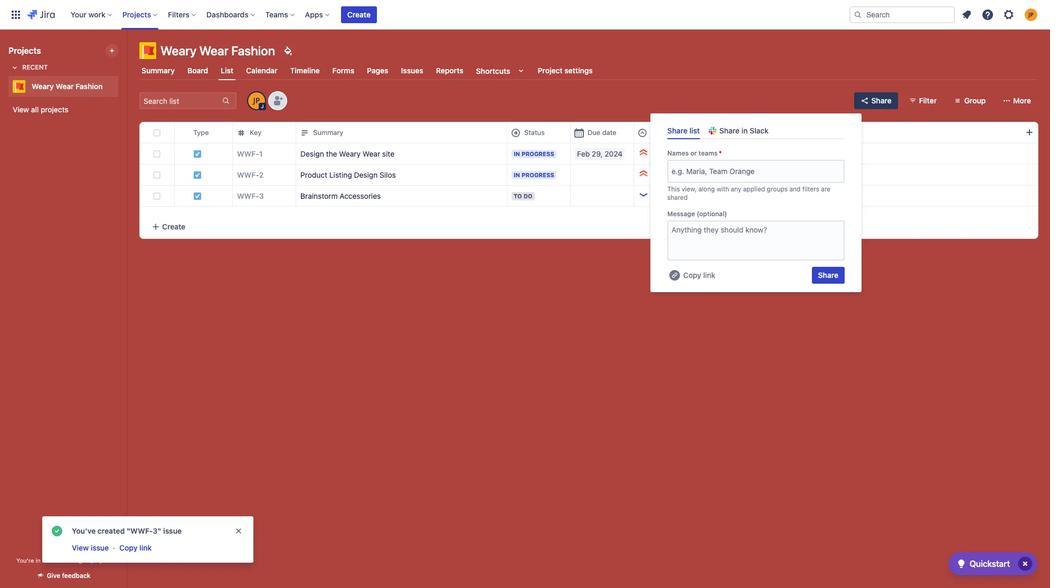 Task type: locate. For each thing, give the bounding box(es) containing it.
to do
[[514, 192, 533, 199]]

2 horizontal spatial weary
[[339, 149, 361, 158]]

status
[[524, 128, 545, 137]]

1 horizontal spatial design
[[354, 170, 378, 179]]

work
[[88, 10, 105, 19]]

1 vertical spatial create button
[[140, 215, 1038, 239]]

create inside primary element
[[347, 10, 371, 19]]

project settings link
[[536, 61, 595, 80]]

1 vertical spatial copy
[[119, 544, 138, 553]]

wwf- for 3
[[237, 191, 259, 200]]

wear up list
[[199, 43, 229, 58]]

in
[[514, 150, 520, 157], [514, 171, 520, 178]]

0 vertical spatial copy link
[[683, 271, 716, 280]]

summary
[[142, 66, 175, 75], [313, 128, 343, 137]]

1 horizontal spatial fashion
[[231, 43, 275, 58]]

type
[[193, 128, 209, 137]]

0 horizontal spatial projects
[[8, 46, 41, 55]]

1 vertical spatial progress
[[522, 171, 554, 178]]

wwf- inside wwf-1 link
[[237, 149, 259, 158]]

list
[[221, 66, 233, 75]]

appswitcher icon image
[[10, 8, 22, 21]]

issues
[[401, 66, 423, 75]]

summary inside tab list
[[142, 66, 175, 75]]

3 wwf- from the top
[[237, 191, 259, 200]]

weary wear fashion up view all projects link
[[32, 82, 103, 91]]

view up managed
[[72, 544, 89, 553]]

due date
[[588, 128, 617, 137]]

to
[[514, 192, 522, 199]]

0 vertical spatial tab list
[[133, 61, 1044, 80]]

silos
[[380, 170, 396, 179]]

0 vertical spatial projects
[[122, 10, 151, 19]]

Search field
[[850, 6, 955, 23]]

quickstart
[[970, 560, 1010, 569]]

brainstorm accessories
[[300, 191, 381, 200]]

issue up project
[[91, 544, 109, 553]]

in left a
[[36, 558, 40, 565]]

view
[[13, 105, 29, 114], [72, 544, 89, 553]]

summary up 'the'
[[313, 128, 343, 137]]

1 vertical spatial link
[[139, 544, 152, 553]]

shortcuts
[[476, 66, 510, 75]]

filter button
[[902, 92, 943, 109]]

1 vertical spatial in
[[514, 171, 520, 178]]

1 vertical spatial view
[[72, 544, 89, 553]]

1 vertical spatial summary
[[313, 128, 343, 137]]

with
[[717, 185, 729, 193]]

give
[[47, 572, 60, 580]]

check image
[[955, 558, 968, 571]]

weary wear fashion up list
[[161, 43, 275, 58]]

0 vertical spatial in progress
[[514, 150, 554, 157]]

view inside view all projects link
[[13, 105, 29, 114]]

dismiss image
[[234, 528, 243, 536]]

1 horizontal spatial link
[[703, 271, 716, 280]]

row
[[140, 122, 1038, 144], [140, 143, 1038, 165], [140, 164, 1038, 186], [140, 185, 1038, 207]]

1 in from the top
[[514, 150, 520, 157]]

2 wwf- from the top
[[237, 170, 259, 179]]

in progress
[[514, 150, 554, 157], [514, 171, 554, 178]]

1 horizontal spatial in
[[742, 126, 748, 135]]

wwf- down wwf-1 link
[[237, 170, 259, 179]]

progress for design the weary wear site
[[522, 150, 554, 157]]

1 horizontal spatial create
[[347, 10, 371, 19]]

3 row from the top
[[140, 164, 1038, 186]]

you've created "wwf-3" issue
[[72, 527, 182, 536]]

2 in progress from the top
[[514, 171, 554, 178]]

james peterson image
[[248, 92, 265, 109]]

in left slack
[[742, 126, 748, 135]]

more
[[1013, 96, 1031, 105]]

in for product listing design silos
[[514, 171, 520, 178]]

collapse recent projects image
[[8, 61, 21, 74]]

link inside copy link button
[[139, 544, 152, 553]]

1 progress from the top
[[522, 150, 554, 157]]

wear up view all projects link
[[56, 82, 74, 91]]

pages link
[[365, 61, 391, 80]]

0 horizontal spatial link
[[139, 544, 152, 553]]

wwf- up 'wwf-2'
[[237, 149, 259, 158]]

0 vertical spatial design
[[300, 149, 324, 158]]

1 vertical spatial in
[[36, 558, 40, 565]]

apps
[[305, 10, 323, 19]]

table
[[140, 122, 1042, 215]]

task image
[[193, 150, 202, 158], [193, 171, 202, 179], [193, 192, 202, 200]]

projects up recent on the left top
[[8, 46, 41, 55]]

2 in from the top
[[514, 171, 520, 178]]

along
[[699, 185, 715, 193]]

the
[[326, 149, 337, 158]]

success image
[[51, 525, 63, 538]]

jira image
[[27, 8, 55, 21], [27, 8, 55, 21]]

quickstart button
[[949, 553, 1038, 576]]

1 vertical spatial fashion
[[76, 82, 103, 91]]

created
[[714, 128, 740, 137]]

timeline link
[[288, 61, 322, 80]]

0 vertical spatial in
[[742, 126, 748, 135]]

this
[[667, 185, 680, 193]]

design up accessories
[[354, 170, 378, 179]]

0 horizontal spatial copy
[[119, 544, 138, 553]]

1 vertical spatial projects
[[8, 46, 41, 55]]

1 horizontal spatial projects
[[122, 10, 151, 19]]

wwf- inside wwf-2 link
[[237, 170, 259, 179]]

2 horizontal spatial wear
[[363, 149, 380, 158]]

1 task image from the top
[[193, 150, 202, 158]]

wwf- for 1
[[237, 149, 259, 158]]

maria,
[[686, 167, 707, 176]]

banner containing your work
[[0, 0, 1050, 30]]

Search list text field
[[140, 93, 221, 108]]

design left 'the'
[[300, 149, 324, 158]]

progress up do
[[522, 171, 554, 178]]

3"
[[153, 527, 161, 536]]

2 vertical spatial wwf-
[[237, 191, 259, 200]]

applied
[[743, 185, 765, 193]]

0 horizontal spatial weary wear fashion
[[32, 82, 103, 91]]

give feedback button
[[30, 568, 97, 585]]

1 horizontal spatial copy link
[[683, 271, 716, 280]]

weary inside row
[[339, 149, 361, 158]]

projects right the work
[[122, 10, 151, 19]]

apps button
[[302, 6, 334, 23]]

2 task image from the top
[[193, 171, 202, 179]]

names
[[667, 150, 689, 157]]

task image for wwf-3
[[193, 192, 202, 200]]

3 task image from the top
[[193, 192, 202, 200]]

0 vertical spatial wear
[[199, 43, 229, 58]]

2 vertical spatial weary
[[339, 149, 361, 158]]

0 horizontal spatial copy link
[[119, 544, 152, 553]]

dashboards button
[[203, 6, 259, 23]]

calendar link
[[244, 61, 280, 80]]

settings image
[[1003, 8, 1015, 21]]

1 vertical spatial design
[[354, 170, 378, 179]]

1 horizontal spatial weary
[[161, 43, 197, 58]]

1 vertical spatial tab list
[[663, 122, 849, 140]]

weary up "board"
[[161, 43, 197, 58]]

0 horizontal spatial design
[[300, 149, 324, 158]]

progress
[[522, 150, 554, 157], [522, 171, 554, 178]]

add people image
[[271, 95, 284, 107]]

1 in progress from the top
[[514, 150, 554, 157]]

0 horizontal spatial in
[[36, 558, 40, 565]]

in progress down status
[[514, 150, 554, 157]]

issue right 3"
[[163, 527, 182, 536]]

dashboards
[[207, 10, 249, 19]]

0 horizontal spatial view
[[13, 105, 29, 114]]

view left all
[[13, 105, 29, 114]]

1 vertical spatial task image
[[193, 171, 202, 179]]

0 horizontal spatial create
[[162, 222, 185, 231]]

0 vertical spatial in
[[514, 150, 520, 157]]

fashion
[[231, 43, 275, 58], [76, 82, 103, 91]]

sidebar navigation image
[[115, 42, 138, 63]]

0 vertical spatial weary wear fashion
[[161, 43, 275, 58]]

filters
[[168, 10, 190, 19]]

1 vertical spatial in progress
[[514, 171, 554, 178]]

in for share
[[742, 126, 748, 135]]

0 horizontal spatial wear
[[56, 82, 74, 91]]

task image for wwf-2
[[193, 171, 202, 179]]

wear inside 'table'
[[363, 149, 380, 158]]

row containing wwf-1
[[140, 143, 1038, 165]]

fashion left add to starred icon
[[76, 82, 103, 91]]

1 horizontal spatial summary
[[313, 128, 343, 137]]

share list
[[667, 126, 700, 135]]

wear
[[199, 43, 229, 58], [56, 82, 74, 91], [363, 149, 380, 158]]

key
[[250, 128, 261, 137]]

1 wwf- from the top
[[237, 149, 259, 158]]

wwf- down wwf-2 link
[[237, 191, 259, 200]]

0 horizontal spatial weary
[[32, 82, 54, 91]]

tab list containing list
[[133, 61, 1044, 80]]

0 vertical spatial create
[[347, 10, 371, 19]]

1 vertical spatial copy link
[[119, 544, 152, 553]]

progress down status
[[522, 150, 554, 157]]

copy link inside copy link dropdown button
[[683, 271, 716, 280]]

or
[[691, 150, 697, 157]]

wwf-3
[[237, 191, 264, 200]]

weary right 'the'
[[339, 149, 361, 158]]

1 row from the top
[[140, 122, 1038, 144]]

add to starred image
[[115, 80, 128, 93]]

create project image
[[108, 46, 116, 55]]

summary link
[[139, 61, 177, 80]]

"wwf-
[[127, 527, 153, 536]]

date
[[602, 128, 617, 137]]

2 vertical spatial wear
[[363, 149, 380, 158]]

2 row from the top
[[140, 143, 1038, 165]]

copy inside dropdown button
[[683, 271, 701, 280]]

1 vertical spatial wear
[[56, 82, 74, 91]]

issue
[[163, 527, 182, 536], [91, 544, 109, 553]]

0 vertical spatial wwf-
[[237, 149, 259, 158]]

2 progress from the top
[[522, 171, 554, 178]]

0 horizontal spatial summary
[[142, 66, 175, 75]]

0 vertical spatial progress
[[522, 150, 554, 157]]

0 vertical spatial link
[[703, 271, 716, 280]]

projects
[[122, 10, 151, 19], [8, 46, 41, 55]]

wwf- inside wwf-3 link
[[237, 191, 259, 200]]

are
[[821, 185, 831, 193]]

row containing type
[[140, 122, 1038, 144]]

0 vertical spatial view
[[13, 105, 29, 114]]

a
[[42, 558, 45, 565]]

tab list
[[133, 61, 1044, 80], [663, 122, 849, 140]]

project
[[91, 558, 110, 565]]

wear left site
[[363, 149, 380, 158]]

copy inside button
[[119, 544, 138, 553]]

0 horizontal spatial issue
[[91, 544, 109, 553]]

copy link inside copy link button
[[119, 544, 152, 553]]

1 horizontal spatial weary wear fashion
[[161, 43, 275, 58]]

view issue
[[72, 544, 109, 553]]

0 vertical spatial create button
[[341, 6, 377, 23]]

4 row from the top
[[140, 185, 1038, 207]]

1 vertical spatial create
[[162, 222, 185, 231]]

in inside tab list
[[742, 126, 748, 135]]

0 vertical spatial task image
[[193, 150, 202, 158]]

create button
[[341, 6, 377, 23], [140, 215, 1038, 239]]

1 vertical spatial weary
[[32, 82, 54, 91]]

search image
[[854, 10, 862, 19]]

1 vertical spatial wwf-
[[237, 170, 259, 179]]

1 horizontal spatial issue
[[163, 527, 182, 536]]

weary down recent on the left top
[[32, 82, 54, 91]]

shortcuts button
[[474, 61, 529, 80]]

design
[[300, 149, 324, 158], [354, 170, 378, 179]]

in progress up do
[[514, 171, 554, 178]]

fashion up calendar
[[231, 43, 275, 58]]

0 vertical spatial copy
[[683, 271, 701, 280]]

wwf- for 2
[[237, 170, 259, 179]]

create button inside primary element
[[341, 6, 377, 23]]

banner
[[0, 0, 1050, 30]]

summary up "search list" text field
[[142, 66, 175, 75]]

summary inside row
[[313, 128, 343, 137]]

copy
[[683, 271, 701, 280], [119, 544, 138, 553]]

0 vertical spatial summary
[[142, 66, 175, 75]]

1 horizontal spatial view
[[72, 544, 89, 553]]

2 vertical spatial task image
[[193, 192, 202, 200]]

1 horizontal spatial copy
[[683, 271, 701, 280]]



Task type: describe. For each thing, give the bounding box(es) containing it.
1 horizontal spatial wear
[[199, 43, 229, 58]]

help image
[[982, 8, 994, 21]]

slack
[[750, 126, 769, 135]]

listing
[[329, 170, 352, 179]]

team
[[709, 167, 728, 176]]

progress for product listing design silos
[[522, 171, 554, 178]]

copy link button
[[118, 542, 153, 555]]

filters button
[[165, 6, 200, 23]]

your work button
[[67, 6, 116, 23]]

weary wear fashion link
[[8, 76, 114, 97]]

share in slack
[[720, 126, 769, 135]]

teams
[[265, 10, 288, 19]]

*
[[719, 150, 722, 157]]

product
[[300, 170, 327, 179]]

share inside button
[[818, 271, 839, 280]]

(optional)
[[697, 210, 727, 218]]

feedback
[[62, 572, 90, 580]]

your work
[[71, 10, 105, 19]]

wwf-1
[[237, 149, 263, 158]]

you're
[[16, 558, 34, 565]]

calendar
[[246, 66, 278, 75]]

design the weary wear site
[[300, 149, 395, 158]]

created
[[98, 527, 125, 536]]

accessories
[[340, 191, 381, 200]]

timeline
[[290, 66, 320, 75]]

in progress for design the weary wear site
[[514, 150, 554, 157]]

names or teams *
[[667, 150, 722, 157]]

filter
[[919, 96, 937, 105]]

all
[[31, 105, 39, 114]]

this view, along with any applied groups and filters are shared
[[667, 185, 831, 202]]

your
[[71, 10, 87, 19]]

reports
[[436, 66, 463, 75]]

groups
[[767, 185, 788, 193]]

0 vertical spatial weary
[[161, 43, 197, 58]]

share inside dropdown button
[[872, 96, 892, 105]]

your profile and settings image
[[1025, 8, 1038, 21]]

projects button
[[119, 6, 162, 23]]

1 vertical spatial issue
[[91, 544, 109, 553]]

shared
[[667, 194, 688, 202]]

teams button
[[262, 6, 299, 23]]

projects inside popup button
[[122, 10, 151, 19]]

row containing wwf-2
[[140, 164, 1038, 186]]

notifications image
[[961, 8, 973, 21]]

table containing wwf-1
[[140, 122, 1042, 215]]

in for you're
[[36, 558, 40, 565]]

view for view issue
[[72, 544, 89, 553]]

0 vertical spatial issue
[[163, 527, 182, 536]]

copy link button
[[667, 267, 717, 284]]

share button
[[855, 92, 898, 109]]

reports link
[[434, 61, 466, 80]]

filters
[[803, 185, 820, 193]]

recent
[[22, 63, 48, 71]]

site
[[382, 149, 395, 158]]

view all projects
[[13, 105, 68, 114]]

product listing design silos
[[300, 170, 396, 179]]

e.g.
[[672, 167, 684, 176]]

pages
[[367, 66, 388, 75]]

group
[[964, 96, 986, 105]]

dismiss quickstart image
[[1017, 556, 1034, 573]]

projects
[[41, 105, 68, 114]]

task image for wwf-1
[[193, 150, 202, 158]]

message
[[667, 210, 695, 218]]

and
[[790, 185, 801, 193]]

0 vertical spatial fashion
[[231, 43, 275, 58]]

2
[[259, 170, 264, 179]]

board
[[187, 66, 208, 75]]

tab list containing share list
[[663, 122, 849, 140]]

in for design the weary wear site
[[514, 150, 520, 157]]

view issue link
[[71, 542, 110, 555]]

0 horizontal spatial fashion
[[76, 82, 103, 91]]

in progress for product listing design silos
[[514, 171, 554, 178]]

list
[[690, 126, 700, 135]]

you're in a team-managed project
[[16, 558, 110, 565]]

view,
[[682, 185, 697, 193]]

forms link
[[330, 61, 357, 80]]

team-
[[47, 558, 64, 565]]

message (optional)
[[667, 210, 727, 218]]

orange
[[730, 167, 755, 176]]

issues link
[[399, 61, 425, 80]]

view for view all projects
[[13, 105, 29, 114]]

group button
[[948, 92, 992, 109]]

1
[[259, 149, 263, 158]]

do
[[524, 192, 533, 199]]

Message (optional) text field
[[667, 221, 845, 261]]

brainstorm
[[300, 191, 338, 200]]

primary element
[[6, 0, 850, 29]]

settings
[[565, 66, 593, 75]]

managed
[[64, 558, 89, 565]]

1 vertical spatial weary wear fashion
[[32, 82, 103, 91]]

link inside copy link dropdown button
[[703, 271, 716, 280]]

give feedback
[[47, 572, 90, 580]]

forms
[[332, 66, 354, 75]]

any
[[731, 185, 742, 193]]

view all projects link
[[8, 100, 118, 119]]

board link
[[185, 61, 210, 80]]

project settings
[[538, 66, 593, 75]]

wwf-1 link
[[237, 149, 263, 159]]

row containing wwf-3
[[140, 185, 1038, 207]]

set background color image
[[282, 44, 294, 57]]

wwf-2 link
[[237, 170, 264, 180]]



Task type: vqa. For each thing, say whether or not it's contained in the screenshot.
BRAINSTORM
yes



